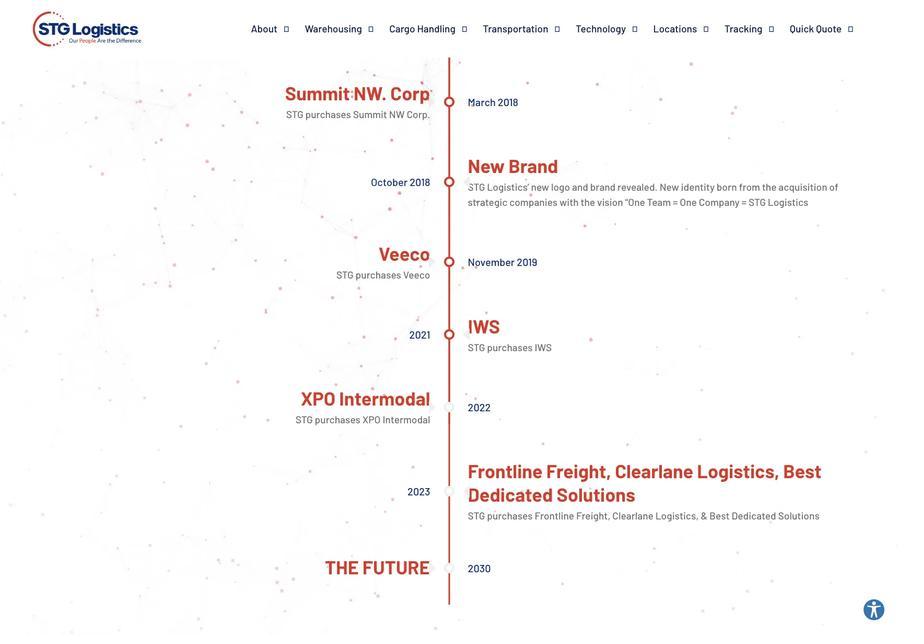 Task type: describe. For each thing, give the bounding box(es) containing it.
revealed.
[[618, 181, 658, 193]]

transportation
[[483, 22, 549, 34]]

0 vertical spatial intermodal
[[340, 387, 431, 410]]

purchases inside 'xpo intermodal stg purchases xpo intermodal'
[[315, 414, 361, 426]]

nw.
[[354, 82, 387, 104]]

march 2018 for freight force
[[380, 23, 431, 36]]

technology
[[576, 22, 626, 34]]

and
[[573, 181, 589, 193]]

transportation link
[[483, 22, 576, 35]]

1 vertical spatial clearlane
[[613, 510, 654, 522]]

quick quote link
[[791, 22, 870, 35]]

born
[[717, 181, 738, 193]]

purchases inside summit nw. corp stg purchases summit nw corp.
[[306, 108, 351, 121]]

1 vertical spatial dedicated
[[732, 510, 777, 522]]

0 vertical spatial frontline
[[468, 460, 543, 482]]

2 = from the left
[[742, 196, 747, 208]]

corp.
[[407, 108, 431, 121]]

purchases inside freight force stg purchases freight force
[[488, 36, 533, 48]]

stg inside iws stg purchases iws
[[468, 341, 486, 353]]

0 vertical spatial logistics,
[[698, 460, 780, 482]]

cargo
[[390, 22, 416, 34]]

logistics'
[[488, 181, 530, 193]]

summit nw. corp stg purchases summit nw corp.
[[285, 82, 431, 121]]

october
[[371, 176, 408, 188]]

0 vertical spatial 2018
[[410, 23, 431, 36]]

2022
[[468, 401, 491, 414]]

2018 for nw.
[[498, 96, 519, 108]]

0 horizontal spatial solutions
[[557, 483, 636, 506]]

one
[[680, 196, 697, 208]]

purchases inside iws stg purchases iws
[[488, 341, 533, 353]]

locations
[[654, 22, 698, 34]]

0 vertical spatial freight,
[[547, 460, 612, 482]]

2019
[[517, 256, 538, 268]]

logo
[[552, 181, 571, 193]]

about link
[[251, 22, 305, 35]]

brand
[[591, 181, 616, 193]]

0 vertical spatial new
[[468, 154, 505, 177]]

&
[[701, 510, 708, 522]]

0 vertical spatial xpo
[[301, 387, 336, 410]]

2021
[[410, 328, 431, 341]]

1 vertical spatial solutions
[[779, 510, 820, 522]]

0 vertical spatial clearlane
[[616, 460, 694, 482]]

2018 for brand
[[410, 176, 431, 188]]

acquisition
[[779, 181, 828, 193]]

1 = from the left
[[673, 196, 678, 208]]

1 horizontal spatial summit
[[353, 108, 387, 121]]

0 horizontal spatial freight
[[468, 9, 528, 32]]

veeco stg purchases veeco
[[337, 242, 431, 281]]

stg inside "frontline freight, clearlane logistics, best dedicated solutions stg purchases frontline freight, clearlane logistics, & best dedicated solutions"
[[468, 510, 486, 522]]

iws stg purchases iws
[[468, 315, 552, 353]]

the
[[325, 556, 359, 578]]

new brand stg logistics' new logo and brand revealed. new identity born from the acquisition of strategic companies with the vision "one team = one company = stg logistics​
[[468, 154, 839, 208]]

1 vertical spatial the
[[581, 196, 596, 208]]

brand
[[509, 154, 559, 177]]

1 vertical spatial veeco
[[404, 269, 431, 281]]

quote
[[817, 22, 842, 34]]

"one
[[626, 196, 646, 208]]

stg inside veeco stg purchases veeco
[[337, 269, 354, 281]]

1 vertical spatial logistics,
[[656, 510, 699, 522]]

2030
[[468, 562, 491, 575]]

1 horizontal spatial new
[[660, 181, 680, 193]]

of
[[830, 181, 839, 193]]

freight force stg purchases freight force
[[468, 9, 594, 48]]

0 horizontal spatial iws
[[468, 315, 501, 337]]

stg inside freight force stg purchases freight force
[[468, 36, 486, 48]]



Task type: locate. For each thing, give the bounding box(es) containing it.
vision
[[598, 196, 624, 208]]

=
[[673, 196, 678, 208], [742, 196, 747, 208]]

1 vertical spatial xpo
[[363, 414, 381, 426]]

company
[[699, 196, 740, 208]]

the future
[[325, 556, 431, 578]]

0 horizontal spatial summit
[[285, 82, 350, 104]]

1 horizontal spatial the
[[763, 181, 777, 193]]

0 vertical spatial solutions
[[557, 483, 636, 506]]

1 vertical spatial intermodal
[[383, 414, 431, 426]]

1 vertical spatial freight,
[[577, 510, 611, 522]]

dedicated
[[468, 483, 553, 506], [732, 510, 777, 522]]

1 horizontal spatial freight
[[535, 36, 567, 48]]

1 horizontal spatial march 2018
[[468, 96, 519, 108]]

0 vertical spatial summit
[[285, 82, 350, 104]]

freight
[[468, 9, 528, 32], [535, 36, 567, 48]]

1 horizontal spatial dedicated
[[732, 510, 777, 522]]

stg inside 'xpo intermodal stg purchases xpo intermodal'
[[296, 414, 313, 426]]

xpo intermodal stg purchases xpo intermodal
[[296, 387, 431, 426]]

purchases inside veeco stg purchases veeco
[[356, 269, 402, 281]]

strategic
[[468, 196, 508, 208]]

with
[[560, 196, 579, 208]]

1 horizontal spatial solutions
[[779, 510, 820, 522]]

1 vertical spatial iws
[[535, 341, 552, 353]]

1 vertical spatial 2018
[[498, 96, 519, 108]]

march for summit nw. corp
[[468, 96, 496, 108]]

xpo
[[301, 387, 336, 410], [363, 414, 381, 426]]

new
[[532, 181, 550, 193]]

march
[[380, 23, 408, 36], [468, 96, 496, 108]]

purchases
[[488, 36, 533, 48], [306, 108, 351, 121], [356, 269, 402, 281], [488, 341, 533, 353], [315, 414, 361, 426], [488, 510, 533, 522]]

= down from
[[742, 196, 747, 208]]

about
[[251, 22, 278, 34]]

the
[[763, 181, 777, 193], [581, 196, 596, 208]]

veeco
[[379, 242, 431, 265], [404, 269, 431, 281]]

the down and
[[581, 196, 596, 208]]

identity
[[682, 181, 715, 193]]

warehousing
[[305, 22, 362, 34]]

0 horizontal spatial the
[[581, 196, 596, 208]]

clearlane
[[616, 460, 694, 482], [613, 510, 654, 522]]

intermodal
[[340, 387, 431, 410], [383, 414, 431, 426]]

purchases inside "frontline freight, clearlane logistics, best dedicated solutions stg purchases frontline freight, clearlane logistics, & best dedicated solutions"
[[488, 510, 533, 522]]

= left "one"
[[673, 196, 678, 208]]

summit
[[285, 82, 350, 104], [353, 108, 387, 121]]

quick
[[791, 22, 815, 34]]

cargo handling link
[[390, 22, 483, 35]]

0 vertical spatial force
[[532, 9, 579, 32]]

logistics,
[[698, 460, 780, 482], [656, 510, 699, 522]]

iws
[[468, 315, 501, 337], [535, 341, 552, 353]]

0 vertical spatial best
[[784, 460, 822, 482]]

march 2018 for summit nw. corp
[[468, 96, 519, 108]]

0 horizontal spatial march 2018
[[380, 23, 431, 36]]

quick quote
[[791, 22, 842, 34]]

new
[[468, 154, 505, 177], [660, 181, 680, 193]]

1 vertical spatial new
[[660, 181, 680, 193]]

0 horizontal spatial =
[[673, 196, 678, 208]]

locations link
[[654, 22, 725, 35]]

0 vertical spatial veeco
[[379, 242, 431, 265]]

companies
[[510, 196, 558, 208]]

0 vertical spatial freight
[[468, 9, 528, 32]]

1 vertical spatial march 2018
[[468, 96, 519, 108]]

stg usa #1 image
[[29, 0, 145, 61]]

freight,
[[547, 460, 612, 482], [577, 510, 611, 522]]

1 horizontal spatial best
[[784, 460, 822, 482]]

0 horizontal spatial xpo
[[301, 387, 336, 410]]

0 horizontal spatial dedicated
[[468, 483, 553, 506]]

1 horizontal spatial =
[[742, 196, 747, 208]]

1 horizontal spatial xpo
[[363, 414, 381, 426]]

1 vertical spatial freight
[[535, 36, 567, 48]]

frontline freight, clearlane logistics, best dedicated solutions stg purchases frontline freight, clearlane logistics, & best dedicated solutions
[[468, 460, 822, 522]]

november 2019
[[468, 256, 538, 268]]

tracking
[[725, 22, 763, 34]]

0 horizontal spatial march
[[380, 23, 408, 36]]

1 vertical spatial best
[[710, 510, 730, 522]]

corp
[[391, 82, 431, 104]]

tracking link
[[725, 22, 791, 35]]

force
[[532, 9, 579, 32], [569, 36, 594, 48]]

technology link
[[576, 22, 654, 35]]

team
[[648, 196, 671, 208]]

1 horizontal spatial iws
[[535, 341, 552, 353]]

0 horizontal spatial new
[[468, 154, 505, 177]]

stg
[[468, 36, 486, 48], [286, 108, 304, 121], [468, 181, 486, 193], [749, 196, 767, 208], [337, 269, 354, 281], [468, 341, 486, 353], [296, 414, 313, 426], [468, 510, 486, 522]]

logistics​
[[769, 196, 809, 208]]

2023
[[408, 485, 431, 498]]

2 vertical spatial 2018
[[410, 176, 431, 188]]

1 vertical spatial frontline
[[535, 510, 575, 522]]

0 vertical spatial dedicated
[[468, 483, 553, 506]]

0 vertical spatial march 2018
[[380, 23, 431, 36]]

nw
[[389, 108, 405, 121]]

warehousing link
[[305, 22, 390, 35]]

future
[[363, 556, 431, 578]]

the right from
[[763, 181, 777, 193]]

new up the team
[[660, 181, 680, 193]]

march for freight force
[[380, 23, 408, 36]]

handling
[[418, 22, 456, 34]]

1 vertical spatial march
[[468, 96, 496, 108]]

november
[[468, 256, 515, 268]]

1 vertical spatial force
[[569, 36, 594, 48]]

2018
[[410, 23, 431, 36], [498, 96, 519, 108], [410, 176, 431, 188]]

0 horizontal spatial best
[[710, 510, 730, 522]]

1 vertical spatial summit
[[353, 108, 387, 121]]

stg inside summit nw. corp stg purchases summit nw corp.
[[286, 108, 304, 121]]

new up logistics'
[[468, 154, 505, 177]]

0 vertical spatial the
[[763, 181, 777, 193]]

0 vertical spatial march
[[380, 23, 408, 36]]

solutions
[[557, 483, 636, 506], [779, 510, 820, 522]]

october 2018
[[371, 176, 431, 188]]

from
[[740, 181, 761, 193]]

march 2018
[[380, 23, 431, 36], [468, 96, 519, 108]]

0 vertical spatial iws
[[468, 315, 501, 337]]

frontline
[[468, 460, 543, 482], [535, 510, 575, 522]]

cargo handling
[[390, 22, 456, 34]]

best
[[784, 460, 822, 482], [710, 510, 730, 522]]

1 horizontal spatial march
[[468, 96, 496, 108]]



Task type: vqa. For each thing, say whether or not it's contained in the screenshot.
services,
no



